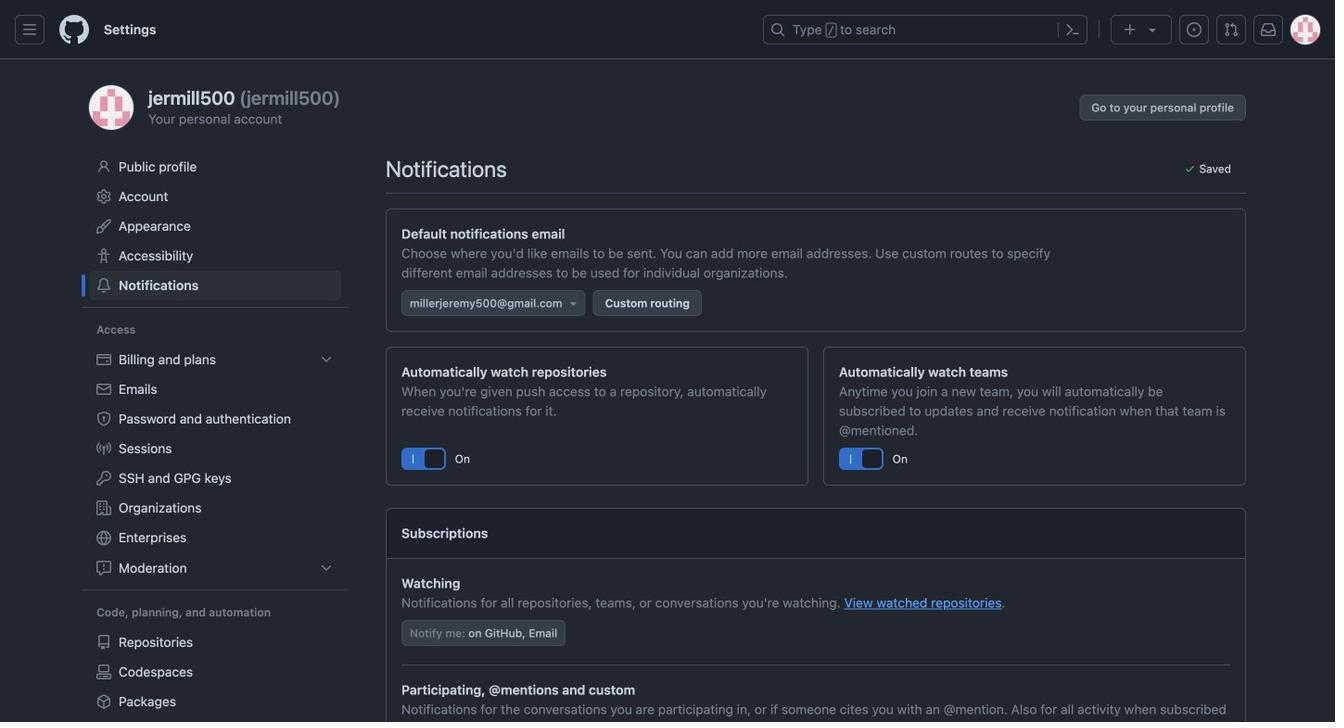 Task type: describe. For each thing, give the bounding box(es) containing it.
notifications image
[[1261, 22, 1276, 37]]

homepage image
[[59, 15, 89, 45]]

2 list from the top
[[89, 628, 341, 722]]

shield lock image
[[96, 412, 111, 426]]

broadcast image
[[96, 441, 111, 456]]

paintbrush image
[[96, 219, 111, 234]]

key image
[[96, 471, 111, 486]]

repo image
[[96, 635, 111, 650]]

accessibility image
[[96, 248, 111, 263]]

triangle down image
[[1145, 22, 1160, 37]]

globe image
[[96, 531, 111, 546]]

sc 9kayk9 0 image
[[1184, 163, 1195, 174]]

organization image
[[96, 501, 111, 515]]

gear image
[[96, 189, 111, 204]]



Task type: locate. For each thing, give the bounding box(es) containing it.
1 list from the top
[[89, 345, 341, 583]]

0 vertical spatial list
[[89, 345, 341, 583]]

mail image
[[96, 382, 111, 397]]

triangle down image
[[566, 296, 581, 311]]

@jermill500 image
[[89, 85, 134, 130]]

codespaces image
[[96, 665, 111, 680]]

package image
[[96, 694, 111, 709]]

bell image
[[96, 278, 111, 293]]

plus image
[[1123, 22, 1138, 37]]

command palette image
[[1065, 22, 1080, 37]]

git pull request image
[[1224, 22, 1239, 37]]

issue opened image
[[1187, 22, 1202, 37]]

list
[[89, 345, 341, 583], [89, 628, 341, 722]]

person image
[[96, 159, 111, 174]]

1 vertical spatial list
[[89, 628, 341, 722]]



Task type: vqa. For each thing, say whether or not it's contained in the screenshot.
Copy image
no



